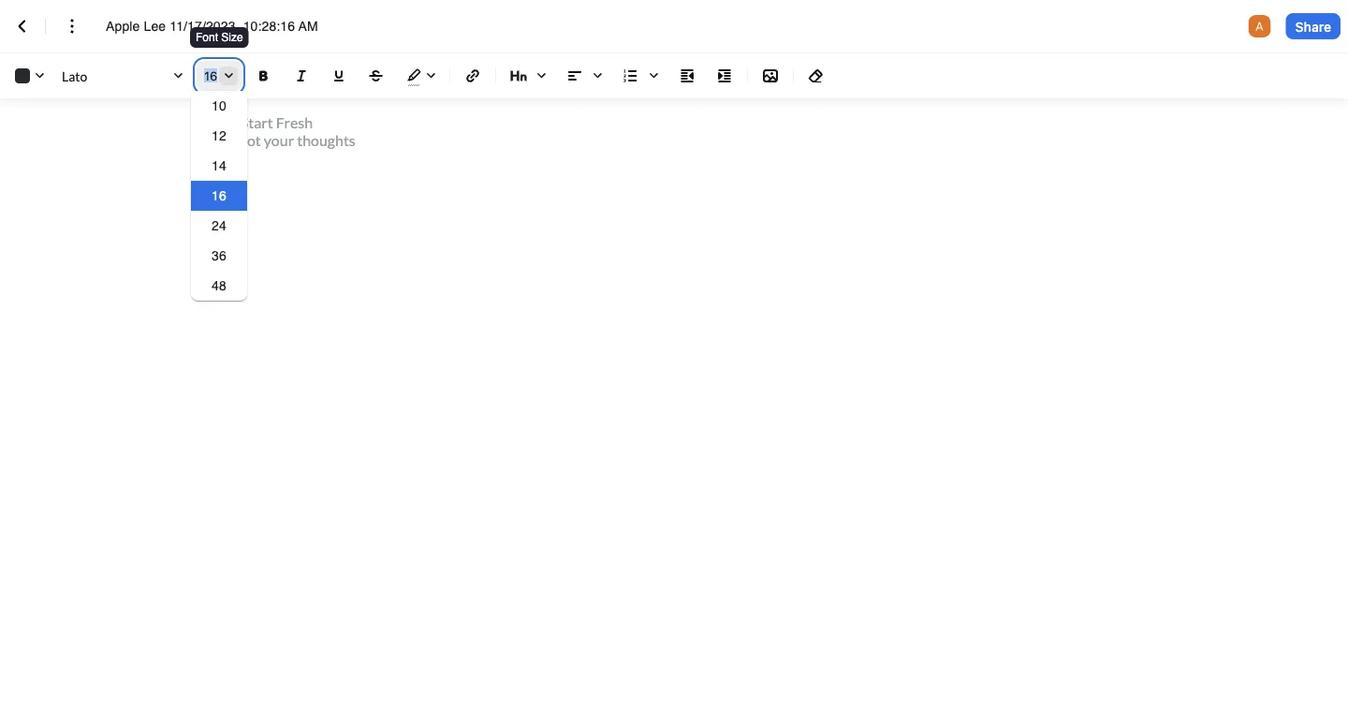 Task type: locate. For each thing, give the bounding box(es) containing it.
all notes image
[[11, 15, 34, 37]]

14
[[212, 158, 227, 173]]

share
[[1296, 18, 1332, 34]]

48 option
[[191, 271, 247, 301]]

link image
[[462, 65, 484, 87]]

12
[[212, 128, 227, 143]]

font
[[196, 31, 218, 44]]

clear style image
[[806, 65, 828, 87]]

36 option
[[191, 241, 247, 271]]

insert image image
[[760, 65, 782, 87]]

close image
[[217, 65, 240, 87]]

increase indent image
[[714, 65, 736, 87]]

list box
[[191, 91, 247, 301]]

10 option
[[191, 91, 247, 121]]

None text field
[[106, 17, 341, 36]]

underline image
[[328, 65, 350, 87]]

None text field
[[204, 63, 236, 88]]

more image
[[61, 15, 83, 37]]

24
[[212, 218, 227, 233]]

14 option
[[191, 151, 247, 181]]

share button
[[1287, 13, 1341, 39]]

font size
[[196, 31, 243, 44]]



Task type: describe. For each thing, give the bounding box(es) containing it.
strikethrough image
[[365, 65, 388, 87]]

size
[[221, 31, 243, 44]]

font size tooltip
[[188, 25, 251, 61]]

16
[[212, 188, 227, 203]]

24 option
[[191, 211, 247, 241]]

bold image
[[253, 65, 275, 87]]

lato button
[[58, 63, 189, 89]]

lato
[[62, 68, 87, 84]]

12 option
[[191, 121, 247, 151]]

48
[[212, 278, 227, 293]]

36
[[212, 248, 227, 263]]

italic image
[[290, 65, 313, 87]]

apple lee image
[[1249, 15, 1272, 37]]

10
[[212, 98, 227, 113]]

list box containing 10
[[191, 91, 247, 301]]

decrease indent image
[[676, 65, 699, 87]]

16 option
[[191, 181, 247, 211]]



Task type: vqa. For each thing, say whether or not it's contained in the screenshot.
Italic icon
yes



